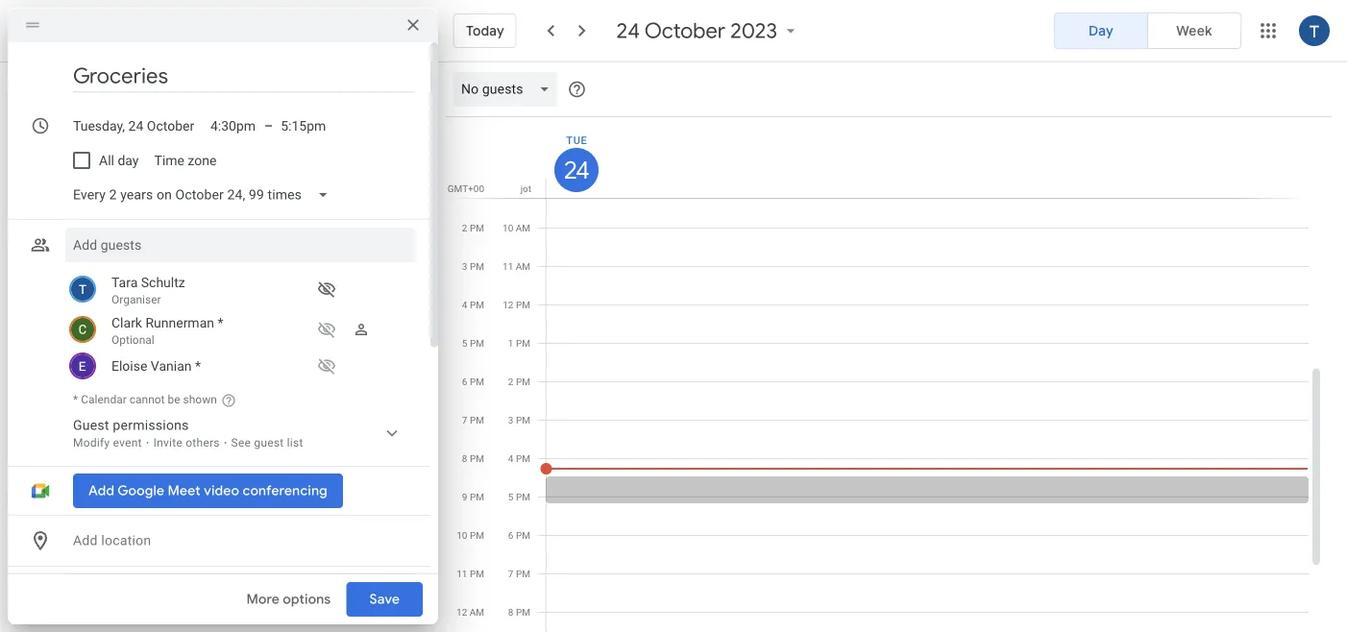 Task type: vqa. For each thing, say whether or not it's contained in the screenshot.
top 4 PM
yes



Task type: describe. For each thing, give the bounding box(es) containing it.
12 pm
[[503, 299, 531, 310]]

1 horizontal spatial 24
[[617, 17, 641, 44]]

24 column header
[[546, 117, 1309, 198]]

Guests text field
[[73, 228, 408, 262]]

see guest list
[[231, 436, 303, 450]]

0 horizontal spatial 3
[[462, 260, 468, 272]]

add
[[73, 533, 98, 549]]

0 horizontal spatial 8
[[462, 453, 468, 464]]

11 for 11 am
[[503, 260, 514, 272]]

show schedule of eloise vanian image
[[311, 351, 342, 382]]

jot
[[521, 183, 532, 194]]

11 pm
[[457, 568, 484, 580]]

day
[[118, 153, 139, 168]]

tara schultz organiser
[[112, 274, 185, 307]]

1 horizontal spatial 3 pm
[[508, 414, 531, 426]]

guest
[[254, 436, 284, 450]]

cannot
[[129, 393, 165, 406]]

9 pm
[[462, 491, 484, 503]]

0 horizontal spatial 7 pm
[[462, 414, 484, 426]]

am for 11 am
[[516, 260, 531, 272]]

11 for 11 pm
[[457, 568, 468, 580]]

1 horizontal spatial 4 pm
[[508, 453, 531, 464]]

0 vertical spatial 4 pm
[[462, 299, 484, 310]]

week
[[1177, 22, 1213, 39]]

to element
[[264, 118, 273, 134]]

shown
[[183, 393, 217, 406]]

* calendar cannot be shown
[[73, 393, 217, 406]]

1 horizontal spatial 7 pm
[[508, 568, 531, 580]]

* for eloise vanian *
[[195, 358, 201, 374]]

eloise
[[112, 358, 147, 374]]

tara
[[112, 274, 138, 290]]

time zone
[[154, 153, 217, 168]]

all day
[[99, 153, 139, 168]]

24 october 2023
[[617, 17, 778, 44]]

10 for 10 am
[[503, 222, 514, 234]]

schultz
[[141, 274, 185, 290]]

0 vertical spatial 3 pm
[[462, 260, 484, 272]]

1 horizontal spatial 2
[[508, 376, 514, 387]]

10 pm
[[457, 530, 484, 541]]

october
[[645, 17, 726, 44]]

guests invited to this event. tree
[[65, 270, 415, 382]]

modify event
[[73, 436, 142, 450]]

guest permissions
[[73, 418, 189, 434]]

10 for 10 pm
[[457, 530, 468, 541]]

24 inside the tue 24
[[564, 155, 588, 185]]

1 vertical spatial 8 pm
[[508, 607, 531, 618]]

modify
[[73, 436, 110, 450]]

1 vertical spatial 5
[[508, 491, 514, 503]]

tuesday, 24 october, today element
[[555, 148, 599, 192]]

1
[[508, 337, 514, 349]]

End time text field
[[281, 114, 327, 137]]

zone
[[188, 153, 217, 168]]

24 october 2023 button
[[609, 17, 809, 44]]

clark
[[112, 315, 142, 331]]



Task type: locate. For each thing, give the bounding box(es) containing it.
event
[[113, 436, 142, 450]]

8
[[462, 453, 468, 464], [508, 607, 514, 618]]

0 vertical spatial 11
[[503, 260, 514, 272]]

0 vertical spatial 8 pm
[[462, 453, 484, 464]]

guest
[[73, 418, 109, 434]]

all
[[99, 153, 114, 168]]

8 pm
[[462, 453, 484, 464], [508, 607, 531, 618]]

11 am
[[503, 260, 531, 272]]

see
[[231, 436, 251, 450]]

0 vertical spatial 6 pm
[[462, 376, 484, 387]]

0 horizontal spatial 5 pm
[[462, 337, 484, 349]]

* left calendar
[[73, 393, 78, 406]]

0 horizontal spatial 4 pm
[[462, 299, 484, 310]]

Day radio
[[1054, 12, 1149, 49]]

1 vertical spatial 2
[[508, 376, 514, 387]]

list
[[287, 436, 303, 450]]

0 vertical spatial 12
[[503, 299, 514, 310]]

0 vertical spatial 7 pm
[[462, 414, 484, 426]]

option group containing day
[[1054, 12, 1242, 49]]

24 grid
[[446, 117, 1325, 632]]

1 horizontal spatial 5 pm
[[508, 491, 531, 503]]

0 vertical spatial 2
[[462, 222, 468, 234]]

1 horizontal spatial 2 pm
[[508, 376, 531, 387]]

8 pm up "9 pm"
[[462, 453, 484, 464]]

9
[[462, 491, 468, 503]]

6
[[462, 376, 468, 387], [508, 530, 514, 541]]

tue
[[566, 134, 588, 146]]

time
[[154, 153, 184, 168]]

24 left the october
[[617, 17, 641, 44]]

am down 11 pm
[[470, 607, 484, 618]]

7 pm
[[462, 414, 484, 426], [508, 568, 531, 580]]

1 vertical spatial 6 pm
[[508, 530, 531, 541]]

8 up 9
[[462, 453, 468, 464]]

* for clark runnerman * optional
[[218, 315, 223, 331]]

2 pm down '1 pm'
[[508, 376, 531, 387]]

2 pm
[[462, 222, 484, 234], [508, 376, 531, 387]]

0 horizontal spatial *
[[73, 393, 78, 406]]

1 vertical spatial 5 pm
[[508, 491, 531, 503]]

Week radio
[[1148, 12, 1242, 49]]

1 horizontal spatial 6
[[508, 530, 514, 541]]

12 up 1
[[503, 299, 514, 310]]

1 horizontal spatial 5
[[508, 491, 514, 503]]

24 down tue
[[564, 155, 588, 185]]

12 down 11 pm
[[457, 607, 467, 618]]

day
[[1089, 22, 1114, 39]]

2
[[462, 222, 468, 234], [508, 376, 514, 387]]

10 am
[[503, 222, 531, 234]]

Start time text field
[[211, 114, 257, 137]]

invite
[[153, 436, 183, 450]]

eloise vanian tree item
[[65, 351, 415, 382]]

0 horizontal spatial 10
[[457, 530, 468, 541]]

0 horizontal spatial 11
[[457, 568, 468, 580]]

2 down "gmt+00"
[[462, 222, 468, 234]]

1 vertical spatial 7 pm
[[508, 568, 531, 580]]

0 horizontal spatial 5
[[462, 337, 468, 349]]

24
[[617, 17, 641, 44], [564, 155, 588, 185]]

None field
[[454, 72, 566, 107], [65, 178, 344, 212], [454, 72, 566, 107], [65, 178, 344, 212]]

3 pm
[[462, 260, 484, 272], [508, 414, 531, 426]]

0 vertical spatial 24
[[617, 17, 641, 44]]

4
[[462, 299, 468, 310], [508, 453, 514, 464]]

tara schultz, organiser tree item
[[65, 270, 415, 310]]

0 horizontal spatial 7
[[462, 414, 468, 426]]

* down tara schultz, organiser 'tree item'
[[218, 315, 223, 331]]

3 left '11 am'
[[462, 260, 468, 272]]

tue 24
[[564, 134, 588, 185]]

1 horizontal spatial 12
[[503, 299, 514, 310]]

1 horizontal spatial 11
[[503, 260, 514, 272]]

5
[[462, 337, 468, 349], [508, 491, 514, 503]]

7 pm up "9 pm"
[[462, 414, 484, 426]]

3 pm left '11 am'
[[462, 260, 484, 272]]

0 horizontal spatial 24
[[564, 155, 588, 185]]

–
[[264, 118, 273, 134]]

7
[[462, 414, 468, 426], [508, 568, 514, 580]]

0 horizontal spatial 2 pm
[[462, 222, 484, 234]]

10
[[503, 222, 514, 234], [457, 530, 468, 541]]

organiser
[[112, 293, 161, 307]]

2 vertical spatial *
[[73, 393, 78, 406]]

0 vertical spatial 7
[[462, 414, 468, 426]]

3
[[462, 260, 468, 272], [508, 414, 514, 426]]

10 up '11 am'
[[503, 222, 514, 234]]

1 vertical spatial 7
[[508, 568, 514, 580]]

12 for 12 pm
[[503, 299, 514, 310]]

3 down 1
[[508, 414, 514, 426]]

0 vertical spatial 2 pm
[[462, 222, 484, 234]]

0 horizontal spatial 6 pm
[[462, 376, 484, 387]]

1 vertical spatial 6
[[508, 530, 514, 541]]

be
[[168, 393, 180, 406]]

11 up '12 am'
[[457, 568, 468, 580]]

1 horizontal spatial 7
[[508, 568, 514, 580]]

5 pm left 1
[[462, 337, 484, 349]]

1 pm
[[508, 337, 531, 349]]

invite others
[[153, 436, 220, 450]]

clark runnerman * optional
[[112, 315, 223, 347]]

4 pm
[[462, 299, 484, 310], [508, 453, 531, 464]]

1 horizontal spatial 10
[[503, 222, 514, 234]]

0 vertical spatial 5 pm
[[462, 337, 484, 349]]

location
[[101, 533, 151, 549]]

7 up 9
[[462, 414, 468, 426]]

eloise vanian *
[[112, 358, 201, 374]]

0 horizontal spatial 6
[[462, 376, 468, 387]]

0 horizontal spatial 8 pm
[[462, 453, 484, 464]]

0 vertical spatial *
[[218, 315, 223, 331]]

vanian
[[151, 358, 192, 374]]

1 vertical spatial 4 pm
[[508, 453, 531, 464]]

add location
[[73, 533, 151, 549]]

Start date text field
[[73, 114, 195, 137]]

1 vertical spatial 3
[[508, 414, 514, 426]]

calendar
[[81, 393, 127, 406]]

7 right 11 pm
[[508, 568, 514, 580]]

today
[[466, 22, 504, 39]]

optional
[[112, 334, 154, 347]]

7 pm right 11 pm
[[508, 568, 531, 580]]

show schedule of clark runnerman image
[[311, 314, 342, 345]]

others
[[186, 436, 220, 450]]

permissions
[[113, 418, 189, 434]]

time zone button
[[147, 143, 224, 178]]

2 pm down "gmt+00"
[[462, 222, 484, 234]]

0 vertical spatial 3
[[462, 260, 468, 272]]

3 pm down '1 pm'
[[508, 414, 531, 426]]

1 vertical spatial 11
[[457, 568, 468, 580]]

add location button
[[65, 524, 415, 558]]

clark runnerman, optional tree item
[[65, 310, 415, 351]]

1 horizontal spatial 4
[[508, 453, 514, 464]]

0 vertical spatial 5
[[462, 337, 468, 349]]

0 vertical spatial 8
[[462, 453, 468, 464]]

1 vertical spatial *
[[195, 358, 201, 374]]

12 am
[[457, 607, 484, 618]]

1 vertical spatial 4
[[508, 453, 514, 464]]

1 vertical spatial 10
[[457, 530, 468, 541]]

5 pm
[[462, 337, 484, 349], [508, 491, 531, 503]]

1 horizontal spatial *
[[195, 358, 201, 374]]

Add title text field
[[73, 62, 415, 90]]

0 horizontal spatial 2
[[462, 222, 468, 234]]

am for 10 am
[[516, 222, 531, 234]]

1 horizontal spatial 8
[[508, 607, 514, 618]]

1 vertical spatial 8
[[508, 607, 514, 618]]

1 vertical spatial 24
[[564, 155, 588, 185]]

runnerman
[[146, 315, 214, 331]]

am
[[516, 222, 531, 234], [516, 260, 531, 272], [470, 607, 484, 618]]

today button
[[454, 8, 517, 54]]

11 down 10 am
[[503, 260, 514, 272]]

2023
[[731, 17, 778, 44]]

11
[[503, 260, 514, 272], [457, 568, 468, 580]]

0 horizontal spatial 3 pm
[[462, 260, 484, 272]]

1 horizontal spatial 6 pm
[[508, 530, 531, 541]]

8 right '12 am'
[[508, 607, 514, 618]]

0 vertical spatial am
[[516, 222, 531, 234]]

2 down 1
[[508, 376, 514, 387]]

pm
[[470, 222, 484, 234], [470, 260, 484, 272], [470, 299, 484, 310], [516, 299, 531, 310], [470, 337, 484, 349], [516, 337, 531, 349], [470, 376, 484, 387], [516, 376, 531, 387], [470, 414, 484, 426], [516, 414, 531, 426], [470, 453, 484, 464], [516, 453, 531, 464], [470, 491, 484, 503], [516, 491, 531, 503], [470, 530, 484, 541], [516, 530, 531, 541], [470, 568, 484, 580], [516, 568, 531, 580], [516, 607, 531, 618]]

6 pm
[[462, 376, 484, 387], [508, 530, 531, 541]]

0 vertical spatial 6
[[462, 376, 468, 387]]

0 vertical spatial 10
[[503, 222, 514, 234]]

2 vertical spatial am
[[470, 607, 484, 618]]

12 for 12 am
[[457, 607, 467, 618]]

option group
[[1054, 12, 1242, 49]]

1 vertical spatial 2 pm
[[508, 376, 531, 387]]

1 vertical spatial 3 pm
[[508, 414, 531, 426]]

am for 12 am
[[470, 607, 484, 618]]

* inside clark runnerman * optional
[[218, 315, 223, 331]]

* inside eloise vanian tree item
[[195, 358, 201, 374]]

5 left 1
[[462, 337, 468, 349]]

12
[[503, 299, 514, 310], [457, 607, 467, 618]]

5 pm right "9 pm"
[[508, 491, 531, 503]]

1 horizontal spatial 8 pm
[[508, 607, 531, 618]]

am up 12 pm
[[516, 260, 531, 272]]

* right vanian
[[195, 358, 201, 374]]

2 horizontal spatial *
[[218, 315, 223, 331]]

0 horizontal spatial 12
[[457, 607, 467, 618]]

0 vertical spatial 4
[[462, 299, 468, 310]]

1 vertical spatial 12
[[457, 607, 467, 618]]

5 right "9 pm"
[[508, 491, 514, 503]]

1 vertical spatial am
[[516, 260, 531, 272]]

am up '11 am'
[[516, 222, 531, 234]]

1 horizontal spatial 3
[[508, 414, 514, 426]]

gmt+00
[[448, 183, 484, 194]]

10 down 9
[[457, 530, 468, 541]]

0 horizontal spatial 4
[[462, 299, 468, 310]]

*
[[218, 315, 223, 331], [195, 358, 201, 374], [73, 393, 78, 406]]

8 pm right '12 am'
[[508, 607, 531, 618]]



